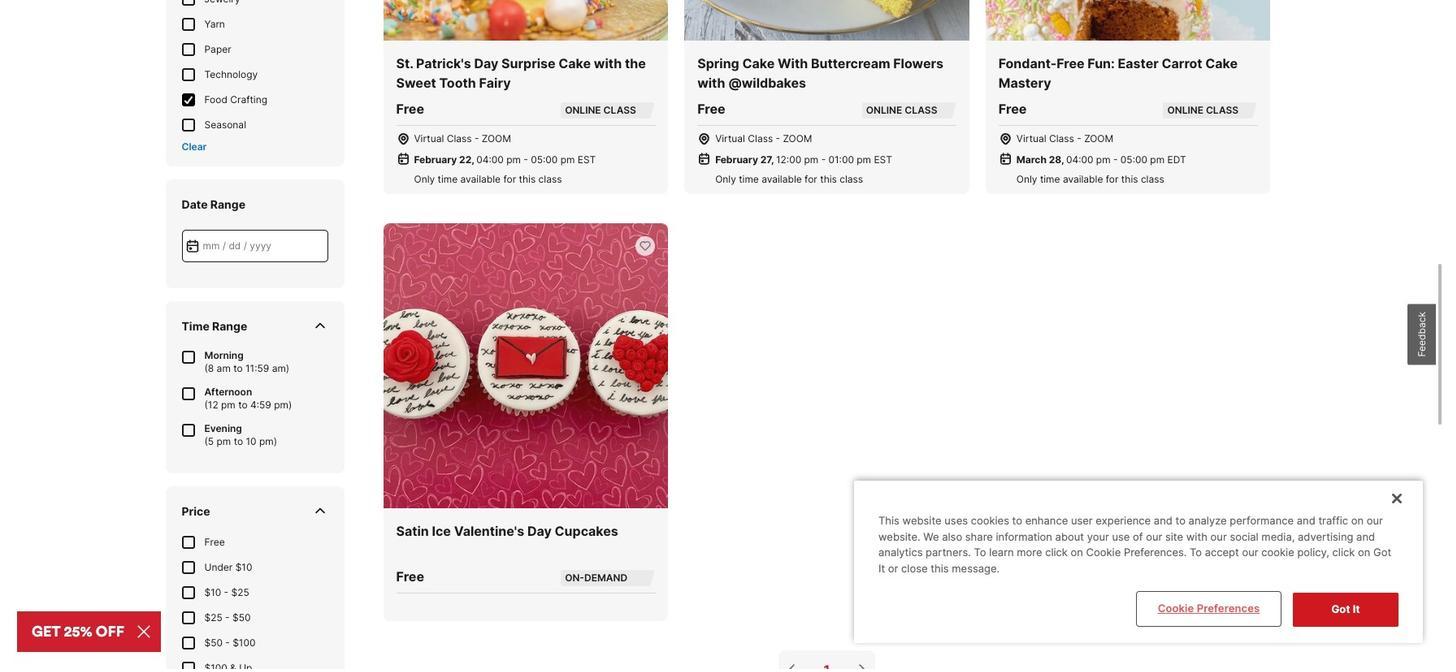 Task type: describe. For each thing, give the bounding box(es) containing it.
this
[[879, 515, 900, 528]]

mastery
[[999, 75, 1051, 91]]

this inside this website uses cookies to enhance user experience and to analyze performance and traffic on our website. we also share information about your use of our site with our social media, advertising and analytics partners. to learn more click on cookie preferences. to accept our cookie policy, click on got it or close this message.
[[931, 562, 949, 575]]

evening
[[204, 422, 242, 434]]

surprise
[[502, 55, 556, 72]]

about
[[1055, 531, 1084, 544]]

on-
[[565, 572, 584, 584]]

also
[[942, 531, 962, 544]]

demand
[[584, 572, 628, 584]]

(12
[[204, 399, 218, 411]]

our right traffic
[[1367, 515, 1383, 528]]

satin ice valentine's day cupcakes
[[396, 523, 618, 539]]

(8
[[204, 362, 214, 374]]

available for fun:
[[1063, 173, 1103, 185]]

27
[[761, 154, 771, 166]]

got it
[[1332, 603, 1360, 616]]

enhance
[[1025, 515, 1068, 528]]

preferences
[[1197, 603, 1260, 616]]

policy,
[[1297, 546, 1330, 559]]

media,
[[1262, 531, 1295, 544]]

advertising
[[1298, 531, 1354, 544]]

pm inside evening (5 pm to 10 pm)
[[217, 435, 231, 447]]

online for cake
[[565, 104, 601, 116]]

online class for cake
[[565, 104, 636, 116]]

to up site
[[1176, 515, 1186, 528]]

social
[[1230, 531, 1259, 544]]

2 click from the left
[[1333, 546, 1355, 559]]

clear
[[182, 141, 207, 153]]

satin
[[396, 523, 429, 539]]

easter
[[1118, 55, 1159, 72]]

spring cake with buttercream flowers with @wildbakes
[[697, 55, 944, 91]]

under $10
[[204, 561, 252, 573]]

zoom for with
[[783, 133, 812, 145]]

@wildbakes
[[728, 75, 806, 91]]

day inside st. patrick's day surprise cake with the sweet tooth fairy
[[474, 55, 499, 72]]

our up preferences.
[[1146, 531, 1163, 544]]

previous page image
[[785, 661, 804, 670]]

0 horizontal spatial and
[[1154, 515, 1173, 528]]

flowers
[[893, 55, 944, 72]]

clear button
[[182, 141, 207, 153]]

of
[[1133, 531, 1143, 544]]

time range
[[182, 319, 247, 333]]

accept
[[1205, 546, 1239, 559]]

est for flowers
[[874, 154, 892, 166]]

cookie inside this website uses cookies to enhance user experience and to analyze performance and traffic on our website. we also share information about your use of our site with our social media, advertising and analytics partners. to learn more click on cookie preferences. to accept our cookie policy, click on got it or close this message.
[[1086, 546, 1121, 559]]

february 22 , 04:00 pm - 05:00 pm est
[[414, 154, 596, 166]]

price
[[182, 504, 210, 518]]

cookie inside button
[[1158, 603, 1194, 616]]

class for fondant-free fun: easter carrot cake mastery
[[1206, 104, 1239, 116]]

on right policy, on the bottom right of page
[[1358, 546, 1371, 559]]

technology
[[204, 68, 258, 80]]

22
[[459, 154, 472, 166]]

morning (8 am to 11:59 am)
[[204, 349, 289, 374]]

time
[[182, 319, 210, 333]]

our up accept
[[1211, 531, 1227, 544]]

am)
[[272, 362, 289, 374]]

satin ice valentine's day cupcakes image
[[383, 224, 668, 509]]

got it button
[[1293, 594, 1399, 627]]

this for buttercream
[[820, 173, 837, 185]]

fondant-
[[999, 55, 1057, 72]]

we
[[924, 531, 939, 544]]

this for easter
[[1121, 173, 1138, 185]]

class for free
[[1049, 133, 1074, 145]]

- up february 22 , 04:00 pm - 05:00 pm est
[[475, 133, 479, 145]]

edt
[[1167, 154, 1186, 166]]

cake inside the fondant-free fun: easter carrot cake mastery
[[1206, 55, 1238, 72]]

got inside got it button
[[1332, 603, 1350, 616]]

mm / dd / yyyy text field
[[182, 230, 328, 262]]

use
[[1112, 531, 1130, 544]]

online class for carrot
[[1167, 104, 1239, 116]]

on down about
[[1071, 546, 1083, 559]]

virtual for spring cake with buttercream flowers with @wildbakes
[[715, 133, 745, 145]]

28
[[1049, 154, 1061, 166]]

cupcakes
[[555, 523, 618, 539]]

under
[[204, 561, 233, 573]]

virtual class - zoom for patrick's
[[414, 133, 511, 145]]

only time available for this class for fun:
[[1017, 173, 1164, 185]]

cake inside spring cake with buttercream flowers with @wildbakes
[[742, 55, 775, 72]]

, for free
[[1061, 154, 1064, 166]]

the
[[625, 55, 646, 72]]

0 horizontal spatial $25
[[204, 612, 222, 624]]

carrot
[[1162, 55, 1203, 72]]

available for with
[[762, 173, 802, 185]]

learn
[[989, 546, 1014, 559]]

website.
[[879, 531, 921, 544]]

- up 12:00
[[776, 133, 780, 145]]

evening (5 pm to 10 pm)
[[204, 422, 277, 447]]

free for satin ice valentine's day cupcakes
[[396, 569, 424, 585]]

on-demand
[[565, 572, 628, 584]]

spring
[[697, 55, 739, 72]]

class for easter
[[1141, 173, 1164, 185]]

buttercream
[[811, 55, 890, 72]]

it inside this website uses cookies to enhance user experience and to analyze performance and traffic on our website. we also share information about your use of our site with our social media, advertising and analytics partners. to learn more click on cookie preferences. to accept our cookie policy, click on got it or close this message.
[[879, 562, 885, 575]]

11:59
[[245, 362, 269, 374]]

zoom for day
[[482, 133, 511, 145]]

$50 - $100
[[204, 637, 256, 649]]

february for st. patrick's day surprise cake with the sweet tooth fairy
[[414, 154, 457, 166]]

with
[[778, 55, 808, 72]]

class for spring cake with buttercream flowers with @wildbakes
[[905, 104, 937, 116]]

only time available for this class for with
[[715, 173, 863, 185]]

uses
[[945, 515, 968, 528]]

1 vertical spatial $50
[[204, 637, 223, 649]]

pm) for (5 pm to 10 pm)
[[259, 435, 277, 447]]

ice
[[432, 523, 451, 539]]

partners.
[[926, 546, 971, 559]]

or
[[888, 562, 898, 575]]

march
[[1017, 154, 1047, 166]]

$100
[[233, 637, 256, 649]]

heart image
[[639, 240, 652, 253]]

free for spring cake with buttercream flowers with @wildbakes
[[697, 101, 725, 117]]

traffic
[[1319, 515, 1348, 528]]

patrick's
[[416, 55, 471, 72]]

afternoon
[[204, 386, 252, 398]]

next page image
[[850, 661, 869, 670]]

only for st. patrick's day surprise cake with the sweet tooth fairy
[[414, 173, 435, 185]]

user
[[1071, 515, 1093, 528]]

cookies
[[971, 515, 1009, 528]]

free for fondant-free fun: easter carrot cake mastery
[[999, 101, 1027, 117]]

available for day
[[460, 173, 501, 185]]

sweet
[[396, 75, 436, 91]]

with for the
[[594, 55, 622, 72]]

to for evening
[[234, 435, 243, 447]]

(5
[[204, 435, 214, 447]]

close
[[901, 562, 928, 575]]

$10 - $25
[[204, 586, 249, 599]]

1 horizontal spatial $50
[[232, 612, 251, 624]]

morning
[[204, 349, 244, 361]]

experience
[[1096, 515, 1151, 528]]

march 28 , 04:00 pm - 05:00 pm edt
[[1017, 154, 1186, 166]]

online for flowers
[[866, 104, 902, 116]]

$25 - $50
[[204, 612, 251, 624]]

for for easter
[[1106, 173, 1119, 185]]

to for morning
[[233, 362, 243, 374]]

, for cake
[[771, 154, 774, 166]]

to up information
[[1012, 515, 1022, 528]]

est for cake
[[578, 154, 596, 166]]

food
[[204, 93, 227, 105]]

analytics
[[879, 546, 923, 559]]

class for patrick's
[[447, 133, 472, 145]]

1 to from the left
[[974, 546, 986, 559]]

preferences.
[[1124, 546, 1187, 559]]



Task type: locate. For each thing, give the bounding box(es) containing it.
0 horizontal spatial class
[[539, 173, 562, 185]]

0 horizontal spatial february
[[414, 154, 457, 166]]

time for st. patrick's day surprise cake with the sweet tooth fairy
[[438, 173, 458, 185]]

1 horizontal spatial virtual
[[715, 133, 745, 145]]

04:00 for day
[[476, 154, 504, 166]]

share
[[965, 531, 993, 544]]

04:00
[[476, 154, 504, 166], [1066, 154, 1094, 166]]

to inside morning (8 am to 11:59 am)
[[233, 362, 243, 374]]

to left accept
[[1190, 546, 1202, 559]]

05:00
[[531, 154, 558, 166], [1121, 154, 1148, 166]]

virtual for st. patrick's day surprise cake with the sweet tooth fairy
[[414, 133, 444, 145]]

class up 22
[[447, 133, 472, 145]]

cake right carrot on the top right
[[1206, 55, 1238, 72]]

2 virtual from the left
[[715, 133, 745, 145]]

3 time from the left
[[1040, 173, 1060, 185]]

0 horizontal spatial to
[[974, 546, 986, 559]]

more
[[1017, 546, 1042, 559]]

tabler image for time range
[[312, 318, 328, 334]]

pm)
[[274, 399, 292, 411], [259, 435, 277, 447]]

2 horizontal spatial virtual class - zoom
[[1017, 133, 1114, 145]]

st. patrick's day surprise cake with the sweet tooth fairy image
[[383, 0, 668, 41]]

time down february 27 , 12:00 pm - 01:00 pm est
[[739, 173, 759, 185]]

2 online class from the left
[[866, 104, 937, 116]]

1 available from the left
[[460, 173, 501, 185]]

range for date range
[[210, 197, 245, 211]]

paper
[[204, 43, 231, 55]]

2 est from the left
[[874, 154, 892, 166]]

available down 12:00
[[762, 173, 802, 185]]

for for surprise
[[503, 173, 516, 185]]

$25 down under $10
[[231, 586, 249, 599]]

yarn
[[204, 18, 225, 30]]

online down st. patrick's day surprise cake with the sweet tooth fairy
[[565, 104, 601, 116]]

- left $100
[[225, 637, 230, 649]]

zoom up february 27 , 12:00 pm - 01:00 pm est
[[783, 133, 812, 145]]

available down 22
[[460, 173, 501, 185]]

february left 27
[[715, 154, 758, 166]]

pm) inside afternoon (12 pm to 4:59 pm)
[[274, 399, 292, 411]]

2 , from the left
[[771, 154, 774, 166]]

1 horizontal spatial ,
[[771, 154, 774, 166]]

1 horizontal spatial with
[[697, 75, 725, 91]]

1 vertical spatial $25
[[204, 612, 222, 624]]

st. patrick's day surprise cake with the sweet tooth fairy
[[396, 55, 646, 91]]

1 horizontal spatial online
[[866, 104, 902, 116]]

with inside st. patrick's day surprise cake with the sweet tooth fairy
[[594, 55, 622, 72]]

1 click from the left
[[1045, 546, 1068, 559]]

1 vertical spatial pm)
[[259, 435, 277, 447]]

got inside this website uses cookies to enhance user experience and to analyze performance and traffic on our website. we also share information about your use of our site with our social media, advertising and analytics partners. to learn more click on cookie preferences. to accept our cookie policy, click on got it or close this message.
[[1374, 546, 1392, 559]]

1 tabler image from the top
[[312, 318, 328, 334]]

1 horizontal spatial got
[[1374, 546, 1392, 559]]

free down mastery
[[999, 101, 1027, 117]]

for down february 22 , 04:00 pm - 05:00 pm est
[[503, 173, 516, 185]]

0 horizontal spatial day
[[474, 55, 499, 72]]

online class down flowers
[[866, 104, 937, 116]]

2 horizontal spatial ,
[[1061, 154, 1064, 166]]

1 horizontal spatial est
[[874, 154, 892, 166]]

3 virtual class - zoom from the left
[[1017, 133, 1114, 145]]

zoom
[[482, 133, 511, 145], [783, 133, 812, 145], [1084, 133, 1114, 145]]

february left 22
[[414, 154, 457, 166]]

date range
[[182, 197, 245, 211]]

range right date
[[210, 197, 245, 211]]

to down share
[[974, 546, 986, 559]]

cookie left preferences
[[1158, 603, 1194, 616]]

-
[[475, 133, 479, 145], [776, 133, 780, 145], [1077, 133, 1082, 145], [524, 154, 528, 166], [821, 154, 826, 166], [1113, 154, 1118, 166], [224, 586, 228, 599], [225, 612, 230, 624], [225, 637, 230, 649]]

time down february 22 , 04:00 pm - 05:00 pm est
[[438, 173, 458, 185]]

range for time range
[[212, 319, 247, 333]]

3 only from the left
[[1017, 173, 1037, 185]]

free down sweet
[[396, 101, 424, 117]]

1 horizontal spatial online class
[[866, 104, 937, 116]]

2 february from the left
[[715, 154, 758, 166]]

1 online class from the left
[[565, 104, 636, 116]]

2 only time available for this class from the left
[[715, 173, 863, 185]]

3 virtual from the left
[[1017, 133, 1047, 145]]

1 horizontal spatial cookie
[[1158, 603, 1194, 616]]

2 horizontal spatial only
[[1017, 173, 1037, 185]]

online class for flowers
[[866, 104, 937, 116]]

0 vertical spatial with
[[594, 55, 622, 72]]

time for spring cake with buttercream flowers with @wildbakes
[[739, 173, 759, 185]]

$25 down the $10 - $25
[[204, 612, 222, 624]]

virtual class - zoom for cake
[[715, 133, 812, 145]]

0 horizontal spatial cake
[[559, 55, 591, 72]]

virtual class - zoom
[[414, 133, 511, 145], [715, 133, 812, 145], [1017, 133, 1114, 145]]

and up 'advertising'
[[1297, 515, 1316, 528]]

to
[[233, 362, 243, 374], [238, 399, 248, 411], [234, 435, 243, 447], [1012, 515, 1022, 528], [1176, 515, 1186, 528]]

- right 28
[[1113, 154, 1118, 166]]

1 online from the left
[[565, 104, 601, 116]]

pm
[[506, 154, 521, 166], [561, 154, 575, 166], [804, 154, 819, 166], [857, 154, 871, 166], [1096, 154, 1111, 166], [1150, 154, 1165, 166], [221, 399, 236, 411], [217, 435, 231, 447]]

1 horizontal spatial to
[[1190, 546, 1202, 559]]

0 horizontal spatial est
[[578, 154, 596, 166]]

1 virtual class - zoom from the left
[[414, 133, 511, 145]]

3 cake from the left
[[1206, 55, 1238, 72]]

cake
[[559, 55, 591, 72], [742, 55, 775, 72], [1206, 55, 1238, 72]]

class for surprise
[[539, 173, 562, 185]]

2 horizontal spatial time
[[1040, 173, 1060, 185]]

2 04:00 from the left
[[1066, 154, 1094, 166]]

1 vertical spatial day
[[527, 523, 552, 539]]

february
[[414, 154, 457, 166], [715, 154, 758, 166]]

virtual class - zoom up 22
[[414, 133, 511, 145]]

february 27 , 12:00 pm - 01:00 pm est
[[715, 154, 892, 166]]

0 horizontal spatial online
[[565, 104, 601, 116]]

class for cake
[[748, 133, 773, 145]]

got up got it button
[[1374, 546, 1392, 559]]

tabler image for price
[[312, 503, 328, 519]]

1 vertical spatial range
[[212, 319, 247, 333]]

0 vertical spatial it
[[879, 562, 885, 575]]

2 05:00 from the left
[[1121, 154, 1148, 166]]

, down tooth on the top
[[472, 154, 474, 166]]

class down march 28 , 04:00 pm - 05:00 pm edt
[[1141, 173, 1164, 185]]

to left 4:59
[[238, 399, 248, 411]]

online class down "the"
[[565, 104, 636, 116]]

and up site
[[1154, 515, 1173, 528]]

2 vertical spatial with
[[1186, 531, 1208, 544]]

1 for from the left
[[503, 173, 516, 185]]

crafting
[[230, 93, 267, 105]]

your
[[1087, 531, 1109, 544]]

0 vertical spatial $50
[[232, 612, 251, 624]]

online
[[565, 104, 601, 116], [866, 104, 902, 116], [1167, 104, 1204, 116]]

1 est from the left
[[578, 154, 596, 166]]

1 horizontal spatial 05:00
[[1121, 154, 1148, 166]]

got
[[1374, 546, 1392, 559], [1332, 603, 1350, 616]]

3 , from the left
[[1061, 154, 1064, 166]]

0 horizontal spatial $50
[[204, 637, 223, 649]]

our
[[1367, 515, 1383, 528], [1146, 531, 1163, 544], [1211, 531, 1227, 544], [1242, 546, 1259, 559]]

1 vertical spatial it
[[1353, 603, 1360, 616]]

0 horizontal spatial it
[[879, 562, 885, 575]]

to left 10
[[234, 435, 243, 447]]

free down satin
[[396, 569, 424, 585]]

1 , from the left
[[472, 154, 474, 166]]

1 only time available for this class from the left
[[414, 173, 562, 185]]

to for afternoon
[[238, 399, 248, 411]]

05:00 right 22
[[531, 154, 558, 166]]

2 horizontal spatial only time available for this class
[[1017, 173, 1164, 185]]

tooth
[[439, 75, 476, 91]]

class
[[447, 133, 472, 145], [748, 133, 773, 145], [1049, 133, 1074, 145]]

$50 down $25 - $50
[[204, 637, 223, 649]]

est
[[578, 154, 596, 166], [874, 154, 892, 166]]

virtual for fondant-free fun: easter carrot cake mastery
[[1017, 133, 1047, 145]]

it inside button
[[1353, 603, 1360, 616]]

free left fun:
[[1057, 55, 1085, 72]]

1 horizontal spatial class
[[905, 104, 937, 116]]

with left "the"
[[594, 55, 622, 72]]

3 class from the left
[[1049, 133, 1074, 145]]

february for spring cake with buttercream flowers with @wildbakes
[[715, 154, 758, 166]]

2 only from the left
[[715, 173, 736, 185]]

time for fondant-free fun: easter carrot cake mastery
[[1040, 173, 1060, 185]]

to inside afternoon (12 pm to 4:59 pm)
[[238, 399, 248, 411]]

2 class from the left
[[905, 104, 937, 116]]

message.
[[952, 562, 1000, 575]]

0 horizontal spatial got
[[1332, 603, 1350, 616]]

04:00 for fun:
[[1066, 154, 1094, 166]]

- left 01:00
[[821, 154, 826, 166]]

click
[[1045, 546, 1068, 559], [1333, 546, 1355, 559]]

only time available for this class down march 28 , 04:00 pm - 05:00 pm edt
[[1017, 173, 1164, 185]]

2 horizontal spatial class
[[1206, 104, 1239, 116]]

1 horizontal spatial $25
[[231, 586, 249, 599]]

- right 22
[[524, 154, 528, 166]]

2 to from the left
[[1190, 546, 1202, 559]]

1 vertical spatial cookie
[[1158, 603, 1194, 616]]

class down 01:00
[[840, 173, 863, 185]]

zoom for fun:
[[1084, 133, 1114, 145]]

food crafting
[[204, 93, 267, 105]]

pm inside afternoon (12 pm to 4:59 pm)
[[221, 399, 236, 411]]

free inside the fondant-free fun: easter carrot cake mastery
[[1057, 55, 1085, 72]]

for down february 27 , 12:00 pm - 01:00 pm est
[[805, 173, 817, 185]]

$50 up $100
[[232, 612, 251, 624]]

class up 27
[[748, 133, 773, 145]]

0 horizontal spatial cookie
[[1086, 546, 1121, 559]]

2 online from the left
[[866, 104, 902, 116]]

1 february from the left
[[414, 154, 457, 166]]

0 vertical spatial tabler image
[[312, 318, 328, 334]]

this down 01:00
[[820, 173, 837, 185]]

class up 28
[[1049, 133, 1074, 145]]

0 vertical spatial $25
[[231, 586, 249, 599]]

0 horizontal spatial 04:00
[[476, 154, 504, 166]]

st.
[[396, 55, 413, 72]]

0 vertical spatial cookie
[[1086, 546, 1121, 559]]

free
[[1057, 55, 1085, 72], [396, 101, 424, 117], [697, 101, 725, 117], [999, 101, 1027, 117], [204, 536, 225, 548], [396, 569, 424, 585]]

, right march
[[1061, 154, 1064, 166]]

3 online class from the left
[[1167, 104, 1239, 116]]

site
[[1165, 531, 1183, 544]]

got down 'advertising'
[[1332, 603, 1350, 616]]

cookie preferences button
[[1138, 594, 1280, 626]]

2 zoom from the left
[[783, 133, 812, 145]]

spring cake with buttercream flowers with @wildbakes image
[[684, 0, 969, 41]]

pm) for (12 pm to 4:59 pm)
[[274, 399, 292, 411]]

to inside evening (5 pm to 10 pm)
[[234, 435, 243, 447]]

date
[[182, 197, 208, 211]]

fondant-free fun: easter carrot cake mastery
[[999, 55, 1238, 91]]

0 horizontal spatial only time available for this class
[[414, 173, 562, 185]]

zoom up february 22 , 04:00 pm - 05:00 pm est
[[482, 133, 511, 145]]

04:00 right 28
[[1066, 154, 1094, 166]]

2 tabler image from the top
[[312, 503, 328, 519]]

- up $25 - $50
[[224, 586, 228, 599]]

4:59
[[250, 399, 271, 411]]

with inside this website uses cookies to enhance user experience and to analyze performance and traffic on our website. we also share information about your use of our site with our social media, advertising and analytics partners. to learn more click on cookie preferences. to accept our cookie policy, click on got it or close this message.
[[1186, 531, 1208, 544]]

cookie
[[1086, 546, 1121, 559], [1158, 603, 1194, 616]]

click down about
[[1045, 546, 1068, 559]]

only time available for this class down february 22 , 04:00 pm - 05:00 pm est
[[414, 173, 562, 185]]

0 horizontal spatial 05:00
[[531, 154, 558, 166]]

website
[[903, 515, 942, 528]]

1 horizontal spatial only
[[715, 173, 736, 185]]

0 vertical spatial $10
[[235, 561, 252, 573]]

0 horizontal spatial only
[[414, 173, 435, 185]]

1 horizontal spatial class
[[840, 173, 863, 185]]

pm) right 4:59
[[274, 399, 292, 411]]

it down 'advertising'
[[1353, 603, 1360, 616]]

1 horizontal spatial $10
[[235, 561, 252, 573]]

seasonal
[[204, 118, 246, 131]]

fun:
[[1088, 55, 1115, 72]]

cookie preferences
[[1158, 603, 1260, 616]]

1 horizontal spatial 04:00
[[1066, 154, 1094, 166]]

virtual down @wildbakes
[[715, 133, 745, 145]]

class
[[539, 173, 562, 185], [840, 173, 863, 185], [1141, 173, 1164, 185]]

online for carrot
[[1167, 104, 1204, 116]]

05:00 left edt
[[1121, 154, 1148, 166]]

3 zoom from the left
[[1084, 133, 1114, 145]]

virtual class - zoom for free
[[1017, 133, 1114, 145]]

05:00 for surprise
[[531, 154, 558, 166]]

0 horizontal spatial zoom
[[482, 133, 511, 145]]

0 vertical spatial pm)
[[274, 399, 292, 411]]

1 only from the left
[[414, 173, 435, 185]]

this down the partners.
[[931, 562, 949, 575]]

free for st. patrick's day surprise cake with the sweet tooth fairy
[[396, 101, 424, 117]]

this down february 22 , 04:00 pm - 05:00 pm est
[[519, 173, 536, 185]]

0 horizontal spatial online class
[[565, 104, 636, 116]]

0 vertical spatial day
[[474, 55, 499, 72]]

2 horizontal spatial available
[[1063, 173, 1103, 185]]

0 horizontal spatial virtual class - zoom
[[414, 133, 511, 145]]

1 vertical spatial tabler image
[[312, 503, 328, 519]]

day left the cupcakes on the bottom of the page
[[527, 523, 552, 539]]

1 class from the left
[[539, 173, 562, 185]]

1 time from the left
[[438, 173, 458, 185]]

free up under
[[204, 536, 225, 548]]

0 vertical spatial got
[[1374, 546, 1392, 559]]

our down social
[[1242, 546, 1259, 559]]

pm) inside evening (5 pm to 10 pm)
[[259, 435, 277, 447]]

to
[[974, 546, 986, 559], [1190, 546, 1202, 559]]

0 horizontal spatial $10
[[204, 586, 221, 599]]

online class down carrot on the top right
[[1167, 104, 1239, 116]]

time down 28
[[1040, 173, 1060, 185]]

1 vertical spatial with
[[697, 75, 725, 91]]

3 available from the left
[[1063, 173, 1103, 185]]

2 horizontal spatial class
[[1049, 133, 1074, 145]]

with down spring
[[697, 75, 725, 91]]

cake up @wildbakes
[[742, 55, 775, 72]]

1 04:00 from the left
[[476, 154, 504, 166]]

, left 12:00
[[771, 154, 774, 166]]

2 horizontal spatial for
[[1106, 173, 1119, 185]]

2 class from the left
[[840, 173, 863, 185]]

class down february 22 , 04:00 pm - 05:00 pm est
[[539, 173, 562, 185]]

free down spring
[[697, 101, 725, 117]]

2 horizontal spatial virtual
[[1017, 133, 1047, 145]]

2 class from the left
[[748, 133, 773, 145]]

zoom up march 28 , 04:00 pm - 05:00 pm edt
[[1084, 133, 1114, 145]]

,
[[472, 154, 474, 166], [771, 154, 774, 166], [1061, 154, 1064, 166]]

1 horizontal spatial day
[[527, 523, 552, 539]]

cake right surprise
[[559, 55, 591, 72]]

3 for from the left
[[1106, 173, 1119, 185]]

3 class from the left
[[1141, 173, 1164, 185]]

12:00
[[776, 154, 801, 166]]

2 horizontal spatial online class
[[1167, 104, 1239, 116]]

2 time from the left
[[739, 173, 759, 185]]

0 horizontal spatial time
[[438, 173, 458, 185]]

only for fondant-free fun: easter carrot cake mastery
[[1017, 173, 1037, 185]]

for for buttercream
[[805, 173, 817, 185]]

it left or
[[879, 562, 885, 575]]

2 cake from the left
[[742, 55, 775, 72]]

1 horizontal spatial it
[[1353, 603, 1360, 616]]

1 horizontal spatial and
[[1297, 515, 1316, 528]]

01:00
[[829, 154, 854, 166]]

2 available from the left
[[762, 173, 802, 185]]

2 horizontal spatial class
[[1141, 173, 1164, 185]]

0 horizontal spatial class
[[447, 133, 472, 145]]

cake inside st. patrick's day surprise cake with the sweet tooth fairy
[[559, 55, 591, 72]]

available down march 28 , 04:00 pm - 05:00 pm edt
[[1063, 173, 1103, 185]]

1 vertical spatial $10
[[204, 586, 221, 599]]

1 horizontal spatial virtual class - zoom
[[715, 133, 812, 145]]

$10 right under
[[235, 561, 252, 573]]

and right 'advertising'
[[1357, 531, 1375, 544]]

2 horizontal spatial online
[[1167, 104, 1204, 116]]

1 zoom from the left
[[482, 133, 511, 145]]

- down the $10 - $25
[[225, 612, 230, 624]]

1 virtual from the left
[[414, 133, 444, 145]]

2 virtual class - zoom from the left
[[715, 133, 812, 145]]

online class
[[565, 104, 636, 116], [866, 104, 937, 116], [1167, 104, 1239, 116]]

1 vertical spatial got
[[1332, 603, 1350, 616]]

fairy
[[479, 75, 511, 91]]

virtual
[[414, 133, 444, 145], [715, 133, 745, 145], [1017, 133, 1047, 145]]

1 class from the left
[[447, 133, 472, 145]]

performance
[[1230, 515, 1294, 528]]

virtual down sweet
[[414, 133, 444, 145]]

2 horizontal spatial and
[[1357, 531, 1375, 544]]

0 horizontal spatial virtual
[[414, 133, 444, 145]]

3 only time available for this class from the left
[[1017, 173, 1164, 185]]

$10 down under
[[204, 586, 221, 599]]

am
[[217, 362, 231, 374]]

only
[[414, 173, 435, 185], [715, 173, 736, 185], [1017, 173, 1037, 185]]

only time available for this class down 12:00
[[715, 173, 863, 185]]

to right am
[[233, 362, 243, 374]]

, for patrick's
[[472, 154, 474, 166]]

1 cake from the left
[[559, 55, 591, 72]]

05:00 for easter
[[1121, 154, 1148, 166]]

virtual class - zoom up 28
[[1017, 133, 1114, 145]]

1 horizontal spatial class
[[748, 133, 773, 145]]

only time available for this class for day
[[414, 173, 562, 185]]

this for surprise
[[519, 173, 536, 185]]

04:00 right 22
[[476, 154, 504, 166]]

available
[[460, 173, 501, 185], [762, 173, 802, 185], [1063, 173, 1103, 185]]

and
[[1154, 515, 1173, 528], [1297, 515, 1316, 528], [1357, 531, 1375, 544]]

0 horizontal spatial available
[[460, 173, 501, 185]]

with inside spring cake with buttercream flowers with @wildbakes
[[697, 75, 725, 91]]

afternoon (12 pm to 4:59 pm)
[[204, 386, 292, 411]]

with
[[594, 55, 622, 72], [697, 75, 725, 91], [1186, 531, 1208, 544]]

1 horizontal spatial time
[[739, 173, 759, 185]]

virtual up march
[[1017, 133, 1047, 145]]

day up fairy
[[474, 55, 499, 72]]

1 horizontal spatial zoom
[[783, 133, 812, 145]]

1 horizontal spatial only time available for this class
[[715, 173, 863, 185]]

1 horizontal spatial click
[[1333, 546, 1355, 559]]

class
[[604, 104, 636, 116], [905, 104, 937, 116], [1206, 104, 1239, 116]]

3 online from the left
[[1167, 104, 1204, 116]]

2 horizontal spatial with
[[1186, 531, 1208, 544]]

pm) right 10
[[259, 435, 277, 447]]

only time available for this class
[[414, 173, 562, 185], [715, 173, 863, 185], [1017, 173, 1164, 185]]

it
[[879, 562, 885, 575], [1353, 603, 1360, 616]]

0 vertical spatial range
[[210, 197, 245, 211]]

0 horizontal spatial class
[[604, 104, 636, 116]]

1 class from the left
[[604, 104, 636, 116]]

0 horizontal spatial ,
[[472, 154, 474, 166]]

1 horizontal spatial february
[[715, 154, 758, 166]]

tabler image
[[312, 318, 328, 334], [312, 503, 328, 519]]

only for spring cake with buttercream flowers with @wildbakes
[[715, 173, 736, 185]]

on right traffic
[[1351, 515, 1364, 528]]

1 05:00 from the left
[[531, 154, 558, 166]]

1 horizontal spatial cake
[[742, 55, 775, 72]]

virtual class - zoom up 27
[[715, 133, 812, 145]]

0 horizontal spatial click
[[1045, 546, 1068, 559]]

class for buttercream
[[840, 173, 863, 185]]

with down analyze at the bottom right
[[1186, 531, 1208, 544]]

information
[[996, 531, 1052, 544]]

online down buttercream
[[866, 104, 902, 116]]

1 horizontal spatial available
[[762, 173, 802, 185]]

cookie down your
[[1086, 546, 1121, 559]]

0 horizontal spatial with
[[594, 55, 622, 72]]

2 for from the left
[[805, 173, 817, 185]]

range up morning on the bottom left of page
[[212, 319, 247, 333]]

click down 'advertising'
[[1333, 546, 1355, 559]]

class for st. patrick's day surprise cake with the sweet tooth fairy
[[604, 104, 636, 116]]

valentine's
[[454, 523, 524, 539]]

online down carrot on the top right
[[1167, 104, 1204, 116]]

with for @wildbakes
[[697, 75, 725, 91]]

1 horizontal spatial for
[[805, 173, 817, 185]]

3 class from the left
[[1206, 104, 1239, 116]]

- up march 28 , 04:00 pm - 05:00 pm edt
[[1077, 133, 1082, 145]]

0 horizontal spatial for
[[503, 173, 516, 185]]

2 horizontal spatial zoom
[[1084, 133, 1114, 145]]

fondant-free fun: easter carrot cake mastery image
[[986, 0, 1271, 41]]

2 horizontal spatial cake
[[1206, 55, 1238, 72]]

time
[[438, 173, 458, 185], [739, 173, 759, 185], [1040, 173, 1060, 185]]



Task type: vqa. For each thing, say whether or not it's contained in the screenshot.
HEART inside the Millefiori Glass Heart Charms by Bead Landing­™
no



